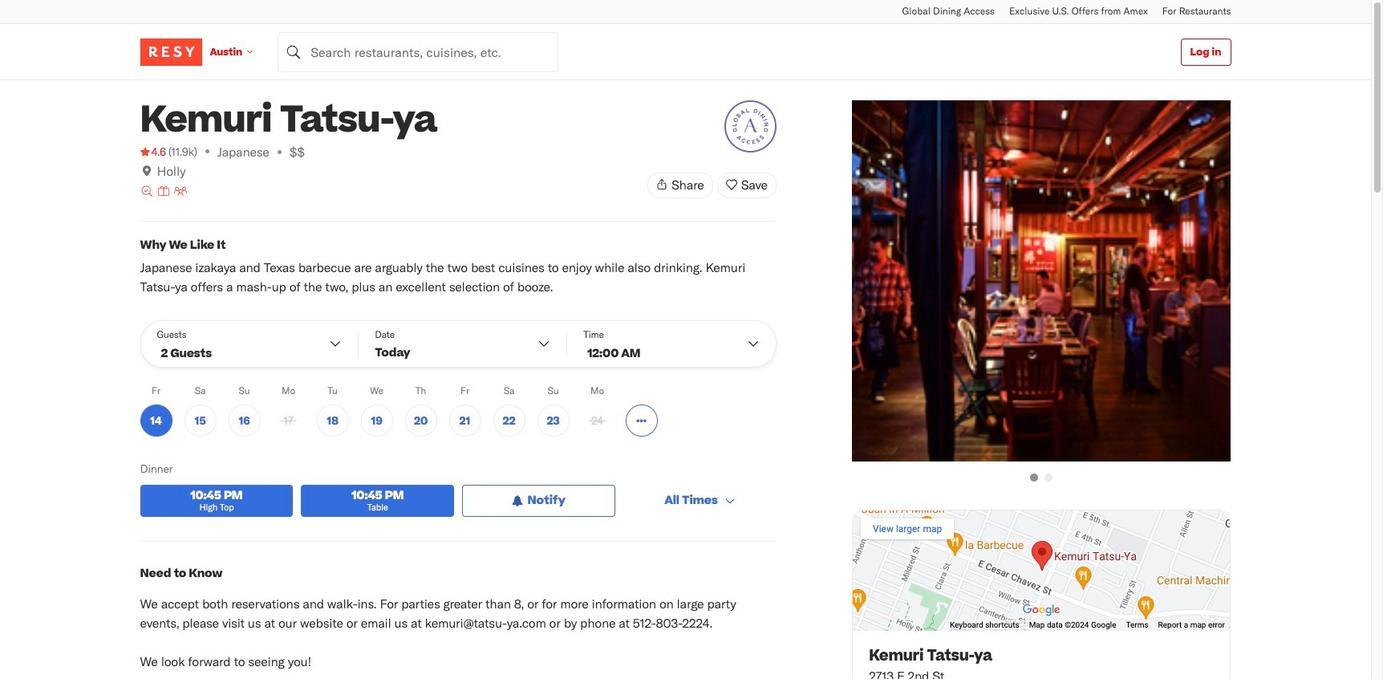 Task type: describe. For each thing, give the bounding box(es) containing it.
4.6 out of 5 stars image
[[140, 144, 166, 160]]



Task type: locate. For each thing, give the bounding box(es) containing it.
Search restaurants, cuisines, etc. text field
[[278, 32, 559, 72]]

None field
[[278, 32, 559, 72]]



